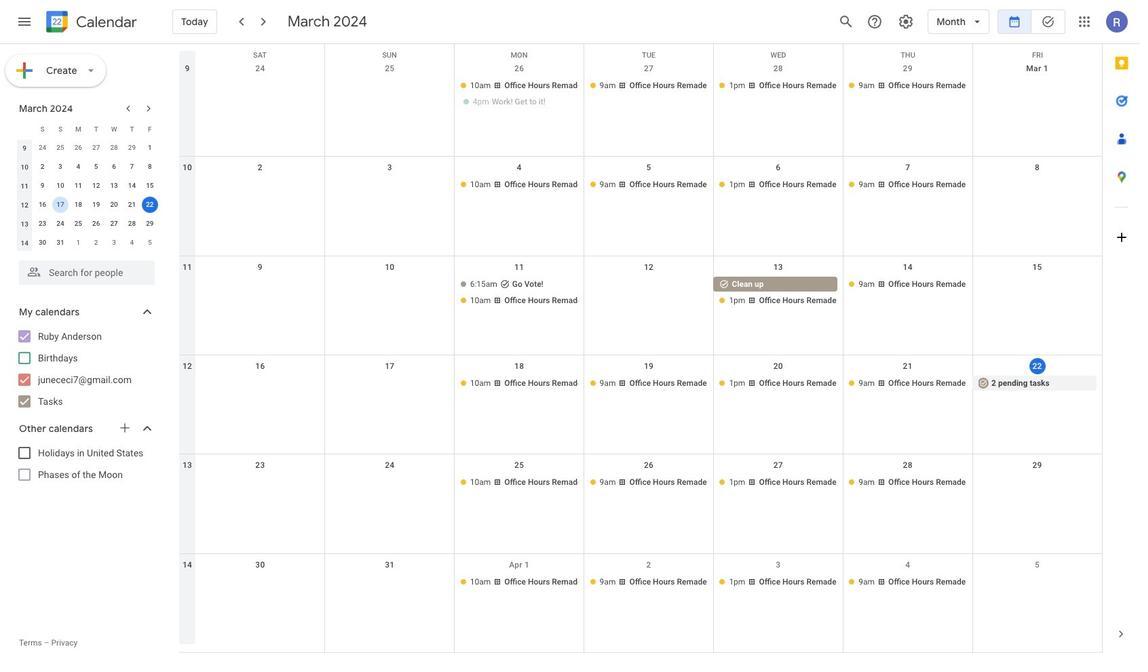 Task type: locate. For each thing, give the bounding box(es) containing it.
Search for people text field
[[27, 261, 147, 285]]

tab list
[[1103, 44, 1141, 616]]

march 2024 grid
[[13, 119, 159, 253]]

february 24 element
[[34, 140, 51, 156]]

16 element
[[34, 197, 51, 213]]

row group
[[16, 138, 159, 253]]

23 element
[[34, 216, 51, 232]]

15 element
[[142, 178, 158, 194]]

row group inside "march 2024" grid
[[16, 138, 159, 253]]

26 element
[[88, 216, 104, 232]]

april 3 element
[[106, 235, 122, 251]]

1 element
[[142, 140, 158, 156]]

24 element
[[52, 216, 69, 232]]

6 element
[[106, 159, 122, 175]]

calendar element
[[43, 8, 137, 38]]

8 element
[[142, 159, 158, 175]]

31 element
[[52, 235, 69, 251]]

row
[[179, 44, 1103, 64], [179, 58, 1103, 157], [16, 119, 159, 138], [16, 138, 159, 158], [179, 157, 1103, 256], [16, 158, 159, 177], [16, 177, 159, 196], [16, 196, 159, 215], [16, 215, 159, 234], [16, 234, 159, 253], [179, 256, 1103, 356], [179, 356, 1103, 455], [179, 455, 1103, 554], [179, 554, 1103, 654]]

cell
[[196, 78, 325, 111], [325, 78, 455, 111], [455, 78, 584, 111], [973, 78, 1103, 111], [196, 177, 325, 194], [325, 177, 455, 194], [973, 177, 1103, 194], [51, 196, 69, 215], [141, 196, 159, 215], [196, 277, 325, 309], [325, 277, 455, 309], [455, 277, 584, 309], [584, 277, 714, 309], [714, 277, 843, 309], [973, 277, 1103, 309], [196, 376, 325, 392], [325, 376, 455, 392], [196, 475, 325, 492], [325, 475, 455, 492], [973, 475, 1103, 492], [196, 575, 325, 591], [325, 575, 455, 591], [973, 575, 1103, 591]]

grid
[[179, 44, 1103, 654]]

None search field
[[0, 255, 168, 285]]

heading
[[73, 14, 137, 30]]

7 element
[[124, 159, 140, 175]]

20 element
[[106, 197, 122, 213]]

25 element
[[70, 216, 86, 232]]

21 element
[[124, 197, 140, 213]]

11 element
[[70, 178, 86, 194]]

13 element
[[106, 178, 122, 194]]

column header
[[16, 119, 34, 138]]

april 2 element
[[88, 235, 104, 251]]



Task type: vqa. For each thing, say whether or not it's contained in the screenshot.
29 element
yes



Task type: describe. For each thing, give the bounding box(es) containing it.
12 element
[[88, 178, 104, 194]]

february 26 element
[[70, 140, 86, 156]]

17 element
[[52, 197, 69, 213]]

column header inside "march 2024" grid
[[16, 119, 34, 138]]

9 element
[[34, 178, 51, 194]]

april 1 element
[[70, 235, 86, 251]]

february 28 element
[[106, 140, 122, 156]]

april 4 element
[[124, 235, 140, 251]]

30 element
[[34, 235, 51, 251]]

settings menu image
[[898, 14, 915, 30]]

10 element
[[52, 178, 69, 194]]

february 25 element
[[52, 140, 69, 156]]

february 29 element
[[124, 140, 140, 156]]

add other calendars image
[[118, 422, 132, 435]]

other calendars list
[[3, 443, 168, 486]]

22, today element
[[142, 197, 158, 213]]

heading inside calendar element
[[73, 14, 137, 30]]

4 element
[[70, 159, 86, 175]]

29 element
[[142, 216, 158, 232]]

19 element
[[88, 197, 104, 213]]

28 element
[[124, 216, 140, 232]]

my calendars list
[[3, 326, 168, 413]]

february 27 element
[[88, 140, 104, 156]]

18 element
[[70, 197, 86, 213]]

2 element
[[34, 159, 51, 175]]

main drawer image
[[16, 14, 33, 30]]

3 element
[[52, 159, 69, 175]]

27 element
[[106, 216, 122, 232]]

april 5 element
[[142, 235, 158, 251]]

14 element
[[124, 178, 140, 194]]

5 element
[[88, 159, 104, 175]]



